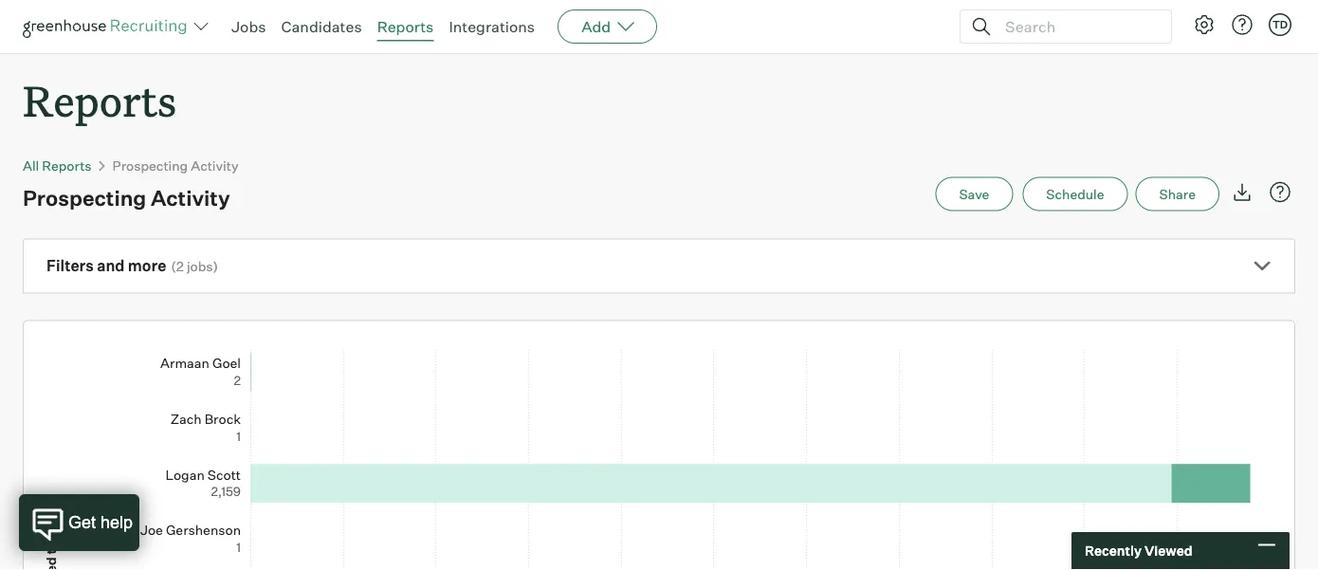 Task type: vqa. For each thing, say whether or not it's contained in the screenshot.
download ICON
yes



Task type: describe. For each thing, give the bounding box(es) containing it.
viewed
[[1145, 543, 1193, 559]]

faq image
[[1269, 181, 1292, 204]]

integrations link
[[449, 17, 535, 36]]

greenhouse recruiting image
[[23, 15, 194, 38]]

1 vertical spatial activity
[[151, 185, 230, 211]]

recently
[[1085, 543, 1142, 559]]

Search text field
[[1001, 13, 1154, 40]]

save and schedule this report to revisit it! element
[[936, 177, 1023, 211]]

jobs
[[187, 258, 213, 275]]

2
[[176, 258, 184, 275]]

td button
[[1269, 13, 1292, 36]]

0 vertical spatial reports
[[377, 17, 434, 36]]

1 vertical spatial prospecting
[[23, 185, 146, 211]]

1 vertical spatial reports
[[23, 72, 177, 128]]

candidates link
[[281, 17, 362, 36]]

add
[[582, 17, 611, 36]]

reports link
[[377, 17, 434, 36]]

save button
[[936, 177, 1013, 211]]



Task type: locate. For each thing, give the bounding box(es) containing it.
0 vertical spatial activity
[[191, 157, 239, 174]]

)
[[213, 258, 218, 275]]

prospecting activity link
[[112, 157, 239, 174]]

all reports link
[[23, 157, 92, 174]]

0 vertical spatial prospecting activity
[[112, 157, 239, 174]]

candidates
[[281, 17, 362, 36]]

reports right 'candidates' link
[[377, 17, 434, 36]]

reports down greenhouse recruiting image
[[23, 72, 177, 128]]

schedule
[[1047, 186, 1105, 202]]

td button
[[1265, 9, 1296, 40]]

td
[[1273, 18, 1288, 31]]

share button
[[1136, 177, 1220, 211]]

save
[[959, 186, 990, 202]]

prospecting down the all reports link
[[23, 185, 146, 211]]

1 vertical spatial prospecting activity
[[23, 185, 230, 211]]

schedule button
[[1023, 177, 1128, 211]]

filters
[[46, 256, 94, 275]]

more
[[128, 256, 166, 275]]

2 vertical spatial reports
[[42, 157, 92, 174]]

share
[[1160, 186, 1196, 202]]

reports right all
[[42, 157, 92, 174]]

prospecting right the all reports link
[[112, 157, 188, 174]]

filters and more ( 2 jobs )
[[46, 256, 218, 275]]

recently viewed
[[1085, 543, 1193, 559]]

prospecting activity
[[112, 157, 239, 174], [23, 185, 230, 211]]

(
[[171, 258, 176, 275]]

all
[[23, 157, 39, 174]]

0 vertical spatial prospecting
[[112, 157, 188, 174]]

and
[[97, 256, 125, 275]]

activity
[[191, 157, 239, 174], [151, 185, 230, 211]]

download image
[[1231, 181, 1254, 204]]

jobs
[[231, 17, 266, 36]]

reports
[[377, 17, 434, 36], [23, 72, 177, 128], [42, 157, 92, 174]]

all reports
[[23, 157, 92, 174]]

jobs link
[[231, 17, 266, 36]]

integrations
[[449, 17, 535, 36]]

add button
[[558, 9, 658, 44]]

prospecting
[[112, 157, 188, 174], [23, 185, 146, 211]]

configure image
[[1193, 13, 1216, 36]]



